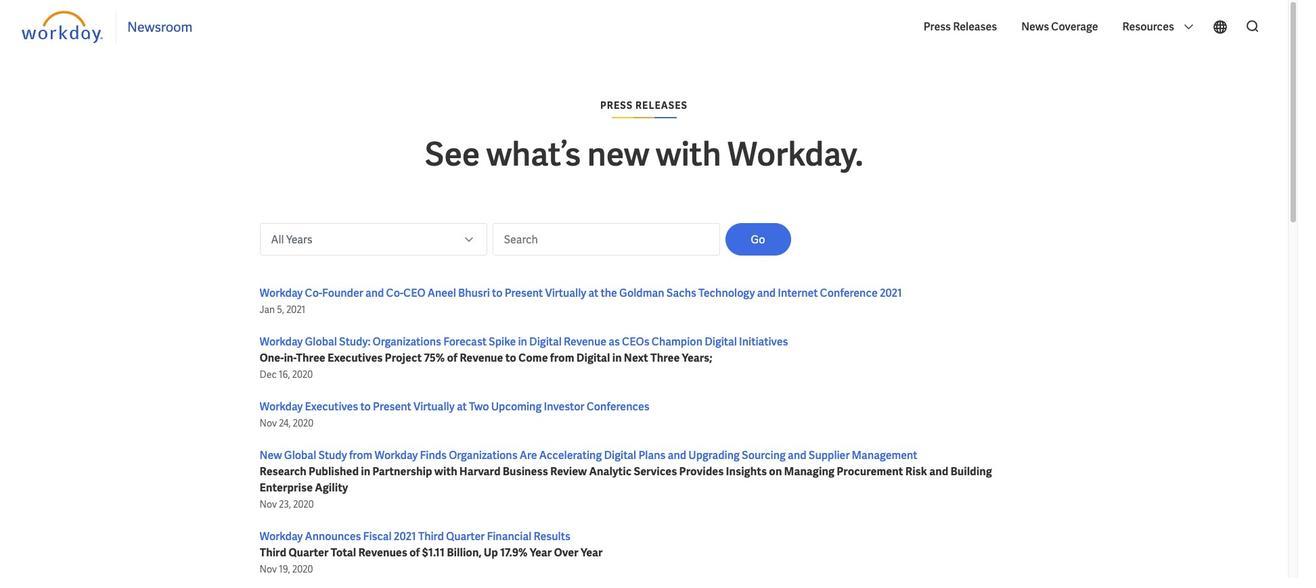 Task type: describe. For each thing, give the bounding box(es) containing it.
financial
[[487, 530, 532, 544]]

2 co- from the left
[[386, 286, 403, 301]]

finds
[[420, 449, 447, 463]]

are
[[520, 449, 537, 463]]

17.9%
[[500, 546, 528, 561]]

workday global study: organizations forecast spike in digital revenue as ceos champion digital initiatives link
[[260, 335, 788, 349]]

ceo
[[403, 286, 426, 301]]

forecast
[[443, 335, 487, 349]]

what's
[[487, 133, 581, 175]]

globe icon image
[[1212, 19, 1229, 35]]

press releases
[[600, 100, 688, 112]]

24,
[[279, 418, 291, 430]]

services
[[634, 465, 677, 479]]

workday global study: organizations forecast spike in digital revenue as ceos champion digital initiatives one-in-three executives project 75% of revenue to come from digital in next three years; dec 16, 2020
[[260, 335, 788, 381]]

1 year from the left
[[530, 546, 552, 561]]

upgrading
[[689, 449, 740, 463]]

and right risk
[[930, 465, 949, 479]]

present inside workday co-founder and co-ceo aneel bhusri to present virtually at the goldman sachs technology and internet conference 2021 jan 5, 2021
[[505, 286, 543, 301]]

press
[[600, 100, 633, 112]]

global for research
[[284, 449, 316, 463]]

to inside workday executives to present virtually at two upcoming investor conferences nov 24, 2020
[[360, 400, 371, 414]]

press releases link
[[917, 9, 1004, 45]]

2020 inside workday executives to present virtually at two upcoming investor conferences nov 24, 2020
[[293, 418, 313, 430]]

and up managing
[[788, 449, 807, 463]]

from inside new global study from workday finds organizations are accelerating digital plans and upgrading sourcing and supplier management research published in partnership with harvard business review analytic services provides insights on managing procurement risk and building enterprise agility nov 23, 2020
[[349, 449, 373, 463]]

total
[[331, 546, 356, 561]]

jan
[[260, 304, 275, 316]]

75%
[[424, 351, 445, 366]]

supplier
[[809, 449, 850, 463]]

risk
[[906, 465, 927, 479]]

research
[[260, 465, 307, 479]]

aneel
[[428, 286, 456, 301]]

as
[[609, 335, 620, 349]]

study
[[318, 449, 347, 463]]

analytic
[[589, 465, 632, 479]]

2021 inside workday announces fiscal 2021 third quarter financial results third quarter total revenues of $1.11 billion, up 17.9% year over year nov 19, 2020
[[394, 530, 416, 544]]

ceos
[[622, 335, 650, 349]]

conference
[[820, 286, 878, 301]]

nov inside workday announces fiscal 2021 third quarter financial results third quarter total revenues of $1.11 billion, up 17.9% year over year nov 19, 2020
[[260, 564, 277, 576]]

releases
[[953, 20, 997, 34]]

up
[[484, 546, 498, 561]]

workday announces fiscal 2021 third quarter financial results link
[[260, 530, 571, 544]]

plans
[[639, 449, 666, 463]]

on
[[769, 465, 782, 479]]

19,
[[279, 564, 290, 576]]

news coverage
[[1022, 20, 1098, 34]]

digital up years;
[[705, 335, 737, 349]]

workday co-founder and co-ceo aneel bhusri to present virtually at the goldman sachs technology and internet conference 2021 jan 5, 2021
[[260, 286, 902, 316]]

insights
[[726, 465, 767, 479]]

press
[[924, 20, 951, 34]]

founder
[[322, 286, 363, 301]]

23,
[[279, 499, 291, 511]]

workday for global
[[260, 335, 303, 349]]

resources link
[[1116, 9, 1202, 45]]

and right plans
[[668, 449, 687, 463]]

results
[[534, 530, 571, 544]]

upcoming
[[491, 400, 542, 414]]

0 vertical spatial quarter
[[446, 530, 485, 544]]

executives inside workday global study: organizations forecast spike in digital revenue as ceos champion digital initiatives one-in-three executives project 75% of revenue to come from digital in next three years; dec 16, 2020
[[328, 351, 383, 366]]

present inside workday executives to present virtually at two upcoming investor conferences nov 24, 2020
[[373, 400, 411, 414]]

go to the newsroom homepage image
[[22, 11, 105, 43]]

building
[[951, 465, 992, 479]]

1 three from the left
[[296, 351, 325, 366]]

1 vertical spatial revenue
[[460, 351, 503, 366]]

published
[[309, 465, 359, 479]]

review
[[550, 465, 587, 479]]

revenues
[[358, 546, 407, 561]]

1 horizontal spatial revenue
[[564, 335, 607, 349]]

2020 inside new global study from workday finds organizations are accelerating digital plans and upgrading sourcing and supplier management research published in partnership with harvard business review analytic services provides insights on managing procurement risk and building enterprise agility nov 23, 2020
[[293, 499, 314, 511]]

provides
[[679, 465, 724, 479]]

workday for announces
[[260, 530, 303, 544]]

investor
[[544, 400, 585, 414]]

workday executives to present virtually at two upcoming investor conferences nov 24, 2020
[[260, 400, 650, 430]]

1 co- from the left
[[305, 286, 322, 301]]

virtually inside workday co-founder and co-ceo aneel bhusri to present virtually at the goldman sachs technology and internet conference 2021 jan 5, 2021
[[545, 286, 586, 301]]

press releases
[[924, 20, 997, 34]]

0 horizontal spatial quarter
[[289, 546, 329, 561]]

workday executives to present virtually at two upcoming investor conferences link
[[260, 400, 650, 414]]

digital inside new global study from workday finds organizations are accelerating digital plans and upgrading sourcing and supplier management research published in partnership with harvard business review analytic services provides insights on managing procurement risk and building enterprise agility nov 23, 2020
[[604, 449, 636, 463]]

nov inside workday executives to present virtually at two upcoming investor conferences nov 24, 2020
[[260, 418, 277, 430]]

enterprise
[[260, 481, 313, 496]]

releases
[[636, 100, 688, 112]]

organizations inside workday global study: organizations forecast spike in digital revenue as ceos champion digital initiatives one-in-three executives project 75% of revenue to come from digital in next three years; dec 16, 2020
[[373, 335, 441, 349]]

newsroom link
[[127, 18, 193, 36]]

see
[[425, 133, 480, 175]]



Task type: locate. For each thing, give the bounding box(es) containing it.
5,
[[277, 304, 284, 316]]

two
[[469, 400, 489, 414]]

resources
[[1123, 20, 1177, 34]]

workday up partnership
[[375, 449, 418, 463]]

come
[[519, 351, 548, 366]]

dec
[[260, 369, 277, 381]]

0 vertical spatial third
[[418, 530, 444, 544]]

harvard
[[460, 465, 501, 479]]

workday
[[260, 286, 303, 301], [260, 335, 303, 349], [260, 400, 303, 414], [375, 449, 418, 463], [260, 530, 303, 544]]

1 vertical spatial in
[[612, 351, 622, 366]]

0 horizontal spatial year
[[530, 546, 552, 561]]

0 vertical spatial 2021
[[880, 286, 902, 301]]

with inside new global study from workday finds organizations are accelerating digital plans and upgrading sourcing and supplier management research published in partnership with harvard business review analytic services provides insights on managing procurement risk and building enterprise agility nov 23, 2020
[[434, 465, 457, 479]]

quarter
[[446, 530, 485, 544], [289, 546, 329, 561]]

nov left 19,
[[260, 564, 277, 576]]

initiatives
[[739, 335, 788, 349]]

1 vertical spatial at
[[457, 400, 467, 414]]

organizations
[[373, 335, 441, 349], [449, 449, 518, 463]]

2 year from the left
[[581, 546, 603, 561]]

at left the at the left
[[589, 286, 599, 301]]

virtually left two
[[414, 400, 455, 414]]

0 horizontal spatial three
[[296, 351, 325, 366]]

sourcing
[[742, 449, 786, 463]]

internet
[[778, 286, 818, 301]]

and
[[365, 286, 384, 301], [757, 286, 776, 301], [668, 449, 687, 463], [788, 449, 807, 463], [930, 465, 949, 479]]

16,
[[279, 369, 290, 381]]

0 vertical spatial present
[[505, 286, 543, 301]]

workday for co-
[[260, 286, 303, 301]]

global for executives
[[305, 335, 337, 349]]

0 horizontal spatial with
[[434, 465, 457, 479]]

1 horizontal spatial co-
[[386, 286, 403, 301]]

0 vertical spatial at
[[589, 286, 599, 301]]

workday inside workday executives to present virtually at two upcoming investor conferences nov 24, 2020
[[260, 400, 303, 414]]

0 horizontal spatial at
[[457, 400, 467, 414]]

1 vertical spatial from
[[349, 449, 373, 463]]

2020 right 24,
[[293, 418, 313, 430]]

at inside workday co-founder and co-ceo aneel bhusri to present virtually at the goldman sachs technology and internet conference 2021 jan 5, 2021
[[589, 286, 599, 301]]

present up workday global study: organizations forecast spike in digital revenue as ceos champion digital initiatives link on the bottom of page
[[505, 286, 543, 301]]

1 horizontal spatial to
[[492, 286, 503, 301]]

news
[[1022, 20, 1049, 34]]

workday down 23,
[[260, 530, 303, 544]]

2020 right 16,
[[292, 369, 313, 381]]

at inside workday executives to present virtually at two upcoming investor conferences nov 24, 2020
[[457, 400, 467, 414]]

with down finds
[[434, 465, 457, 479]]

3 nov from the top
[[260, 564, 277, 576]]

0 vertical spatial organizations
[[373, 335, 441, 349]]

2 nov from the top
[[260, 499, 277, 511]]

third up $1.11
[[418, 530, 444, 544]]

of right 75%
[[447, 351, 458, 366]]

2 vertical spatial 2021
[[394, 530, 416, 544]]

0 vertical spatial executives
[[328, 351, 383, 366]]

new
[[260, 449, 282, 463]]

0 vertical spatial nov
[[260, 418, 277, 430]]

global left study:
[[305, 335, 337, 349]]

1 horizontal spatial 2021
[[394, 530, 416, 544]]

go
[[751, 233, 765, 247]]

new global study from workday finds organizations are accelerating digital plans and upgrading sourcing and supplier management research published in partnership with harvard business review analytic services provides insights on managing procurement risk and building enterprise agility nov 23, 2020
[[260, 449, 992, 511]]

from right come
[[550, 351, 574, 366]]

2 horizontal spatial to
[[505, 351, 516, 366]]

newsroom
[[127, 18, 193, 36]]

1 horizontal spatial quarter
[[446, 530, 485, 544]]

2 three from the left
[[651, 351, 680, 366]]

to inside workday co-founder and co-ceo aneel bhusri to present virtually at the goldman sachs technology and internet conference 2021 jan 5, 2021
[[492, 286, 503, 301]]

revenue
[[564, 335, 607, 349], [460, 351, 503, 366]]

executives up the study
[[305, 400, 358, 414]]

workday for executives
[[260, 400, 303, 414]]

1 horizontal spatial from
[[550, 351, 574, 366]]

0 horizontal spatial to
[[360, 400, 371, 414]]

at left two
[[457, 400, 467, 414]]

see what's new with workday.
[[425, 133, 863, 175]]

project
[[385, 351, 422, 366]]

1 horizontal spatial in
[[518, 335, 527, 349]]

0 horizontal spatial from
[[349, 449, 373, 463]]

1 vertical spatial nov
[[260, 499, 277, 511]]

year right over
[[581, 546, 603, 561]]

with down the releases
[[656, 133, 721, 175]]

Search text field
[[492, 223, 720, 256]]

three
[[296, 351, 325, 366], [651, 351, 680, 366]]

$1.11
[[422, 546, 445, 561]]

nov left 23,
[[260, 499, 277, 511]]

organizations inside new global study from workday finds organizations are accelerating digital plans and upgrading sourcing and supplier management research published in partnership with harvard business review analytic services provides insights on managing procurement risk and building enterprise agility nov 23, 2020
[[449, 449, 518, 463]]

virtually left the at the left
[[545, 286, 586, 301]]

quarter up 19,
[[289, 546, 329, 561]]

workday up in-
[[260, 335, 303, 349]]

1 vertical spatial with
[[434, 465, 457, 479]]

workday inside workday co-founder and co-ceo aneel bhusri to present virtually at the goldman sachs technology and internet conference 2021 jan 5, 2021
[[260, 286, 303, 301]]

from inside workday global study: organizations forecast spike in digital revenue as ceos champion digital initiatives one-in-three executives project 75% of revenue to come from digital in next three years; dec 16, 2020
[[550, 351, 574, 366]]

technology
[[699, 286, 755, 301]]

workday inside new global study from workday finds organizations are accelerating digital plans and upgrading sourcing and supplier management research published in partnership with harvard business review analytic services provides insights on managing procurement risk and building enterprise agility nov 23, 2020
[[375, 449, 418, 463]]

sachs
[[667, 286, 697, 301]]

workday inside workday announces fiscal 2021 third quarter financial results third quarter total revenues of $1.11 billion, up 17.9% year over year nov 19, 2020
[[260, 530, 303, 544]]

workday inside workday global study: organizations forecast spike in digital revenue as ceos champion digital initiatives one-in-three executives project 75% of revenue to come from digital in next three years; dec 16, 2020
[[260, 335, 303, 349]]

2020 inside workday global study: organizations forecast spike in digital revenue as ceos champion digital initiatives one-in-three executives project 75% of revenue to come from digital in next three years; dec 16, 2020
[[292, 369, 313, 381]]

procurement
[[837, 465, 903, 479]]

executives inside workday executives to present virtually at two upcoming investor conferences nov 24, 2020
[[305, 400, 358, 414]]

organizations up project
[[373, 335, 441, 349]]

management
[[852, 449, 918, 463]]

third
[[418, 530, 444, 544], [260, 546, 286, 561]]

nov left 24,
[[260, 418, 277, 430]]

coverage
[[1051, 20, 1098, 34]]

to down study:
[[360, 400, 371, 414]]

2021
[[880, 286, 902, 301], [286, 304, 306, 316], [394, 530, 416, 544]]

1 horizontal spatial virtually
[[545, 286, 586, 301]]

virtually inside workday executives to present virtually at two upcoming investor conferences nov 24, 2020
[[414, 400, 455, 414]]

workday up 24,
[[260, 400, 303, 414]]

next
[[624, 351, 648, 366]]

global up research
[[284, 449, 316, 463]]

0 horizontal spatial co-
[[305, 286, 322, 301]]

over
[[554, 546, 579, 561]]

2 vertical spatial nov
[[260, 564, 277, 576]]

0 vertical spatial to
[[492, 286, 503, 301]]

1 vertical spatial virtually
[[414, 400, 455, 414]]

to right bhusri
[[492, 286, 503, 301]]

new global study from workday finds organizations are accelerating digital plans and upgrading sourcing and supplier management link
[[260, 449, 918, 463]]

1 horizontal spatial at
[[589, 286, 599, 301]]

None search field
[[1237, 13, 1267, 41]]

0 horizontal spatial third
[[260, 546, 286, 561]]

2 horizontal spatial in
[[612, 351, 622, 366]]

1 horizontal spatial of
[[447, 351, 458, 366]]

to inside workday global study: organizations forecast spike in digital revenue as ceos champion digital initiatives one-in-three executives project 75% of revenue to come from digital in next three years; dec 16, 2020
[[505, 351, 516, 366]]

1 horizontal spatial third
[[418, 530, 444, 544]]

study:
[[339, 335, 371, 349]]

conferences
[[587, 400, 650, 414]]

in right published
[[361, 465, 370, 479]]

new
[[587, 133, 650, 175]]

1 horizontal spatial year
[[581, 546, 603, 561]]

of down workday announces fiscal 2021 third quarter financial results link
[[410, 546, 420, 561]]

2 vertical spatial in
[[361, 465, 370, 479]]

2021 up revenues
[[394, 530, 416, 544]]

quarter up billion,
[[446, 530, 485, 544]]

workday up 5,
[[260, 286, 303, 301]]

partnership
[[373, 465, 432, 479]]

1 vertical spatial global
[[284, 449, 316, 463]]

and right founder
[[365, 286, 384, 301]]

1 vertical spatial 2021
[[286, 304, 306, 316]]

nov
[[260, 418, 277, 430], [260, 499, 277, 511], [260, 564, 277, 576]]

third up 19,
[[260, 546, 286, 561]]

in-
[[284, 351, 296, 366]]

1 horizontal spatial three
[[651, 351, 680, 366]]

0 horizontal spatial in
[[361, 465, 370, 479]]

0 vertical spatial revenue
[[564, 335, 607, 349]]

in down as
[[612, 351, 622, 366]]

go button
[[725, 223, 791, 256]]

0 vertical spatial of
[[447, 351, 458, 366]]

to down spike at the left bottom of page
[[505, 351, 516, 366]]

2020 inside workday announces fiscal 2021 third quarter financial results third quarter total revenues of $1.11 billion, up 17.9% year over year nov 19, 2020
[[292, 564, 313, 576]]

three right 'one-'
[[296, 351, 325, 366]]

global inside workday global study: organizations forecast spike in digital revenue as ceos champion digital initiatives one-in-three executives project 75% of revenue to come from digital in next three years; dec 16, 2020
[[305, 335, 337, 349]]

1 vertical spatial of
[[410, 546, 420, 561]]

2 horizontal spatial 2021
[[880, 286, 902, 301]]

workday.
[[728, 133, 863, 175]]

2 vertical spatial to
[[360, 400, 371, 414]]

of inside workday global study: organizations forecast spike in digital revenue as ceos champion digital initiatives one-in-three executives project 75% of revenue to come from digital in next three years; dec 16, 2020
[[447, 351, 458, 366]]

executives
[[328, 351, 383, 366], [305, 400, 358, 414]]

2021 right 5,
[[286, 304, 306, 316]]

agility
[[315, 481, 348, 496]]

revenue down 'forecast'
[[460, 351, 503, 366]]

0 vertical spatial from
[[550, 351, 574, 366]]

0 horizontal spatial organizations
[[373, 335, 441, 349]]

1 nov from the top
[[260, 418, 277, 430]]

digital down as
[[577, 351, 610, 366]]

1 vertical spatial organizations
[[449, 449, 518, 463]]

the
[[601, 286, 617, 301]]

0 horizontal spatial of
[[410, 546, 420, 561]]

one-
[[260, 351, 284, 366]]

digital up come
[[529, 335, 562, 349]]

0 horizontal spatial revenue
[[460, 351, 503, 366]]

organizations up harvard at the bottom of the page
[[449, 449, 518, 463]]

0 horizontal spatial present
[[373, 400, 411, 414]]

digital
[[529, 335, 562, 349], [705, 335, 737, 349], [577, 351, 610, 366], [604, 449, 636, 463]]

bhusri
[[458, 286, 490, 301]]

0 vertical spatial in
[[518, 335, 527, 349]]

0 horizontal spatial virtually
[[414, 400, 455, 414]]

from
[[550, 351, 574, 366], [349, 449, 373, 463]]

spike
[[489, 335, 516, 349]]

0 vertical spatial global
[[305, 335, 337, 349]]

workday co-founder and co-ceo aneel bhusri to present virtually at the goldman sachs technology and internet conference 2021 link
[[260, 286, 902, 301]]

1 vertical spatial present
[[373, 400, 411, 414]]

present down project
[[373, 400, 411, 414]]

1 vertical spatial quarter
[[289, 546, 329, 561]]

accelerating
[[539, 449, 602, 463]]

in up come
[[518, 335, 527, 349]]

executives down study:
[[328, 351, 383, 366]]

champion
[[652, 335, 703, 349]]

1 vertical spatial to
[[505, 351, 516, 366]]

fiscal
[[363, 530, 392, 544]]

and left internet
[[757, 286, 776, 301]]

year down results on the bottom left of page
[[530, 546, 552, 561]]

global inside new global study from workday finds organizations are accelerating digital plans and upgrading sourcing and supplier management research published in partnership with harvard business review analytic services provides insights on managing procurement risk and building enterprise agility nov 23, 2020
[[284, 449, 316, 463]]

revenue left as
[[564, 335, 607, 349]]

2020 right 23,
[[293, 499, 314, 511]]

nov inside new global study from workday finds organizations are accelerating digital plans and upgrading sourcing and supplier management research published in partnership with harvard business review analytic services provides insights on managing procurement risk and building enterprise agility nov 23, 2020
[[260, 499, 277, 511]]

to
[[492, 286, 503, 301], [505, 351, 516, 366], [360, 400, 371, 414]]

2020 right 19,
[[292, 564, 313, 576]]

1 vertical spatial executives
[[305, 400, 358, 414]]

global
[[305, 335, 337, 349], [284, 449, 316, 463]]

of inside workday announces fiscal 2021 third quarter financial results third quarter total revenues of $1.11 billion, up 17.9% year over year nov 19, 2020
[[410, 546, 420, 561]]

from right the study
[[349, 449, 373, 463]]

0 vertical spatial virtually
[[545, 286, 586, 301]]

2020
[[292, 369, 313, 381], [293, 418, 313, 430], [293, 499, 314, 511], [292, 564, 313, 576]]

present
[[505, 286, 543, 301], [373, 400, 411, 414]]

business
[[503, 465, 548, 479]]

2021 right conference on the right of the page
[[880, 286, 902, 301]]

announces
[[305, 530, 361, 544]]

year
[[530, 546, 552, 561], [581, 546, 603, 561]]

in
[[518, 335, 527, 349], [612, 351, 622, 366], [361, 465, 370, 479]]

1 horizontal spatial with
[[656, 133, 721, 175]]

0 vertical spatial with
[[656, 133, 721, 175]]

three down "champion"
[[651, 351, 680, 366]]

goldman
[[619, 286, 665, 301]]

1 horizontal spatial present
[[505, 286, 543, 301]]

1 vertical spatial third
[[260, 546, 286, 561]]

news coverage link
[[1015, 9, 1105, 45]]

0 horizontal spatial 2021
[[286, 304, 306, 316]]

managing
[[784, 465, 835, 479]]

billion,
[[447, 546, 482, 561]]

in inside new global study from workday finds organizations are accelerating digital plans and upgrading sourcing and supplier management research published in partnership with harvard business review analytic services provides insights on managing procurement risk and building enterprise agility nov 23, 2020
[[361, 465, 370, 479]]

digital up analytic
[[604, 449, 636, 463]]

of
[[447, 351, 458, 366], [410, 546, 420, 561]]

1 horizontal spatial organizations
[[449, 449, 518, 463]]

years;
[[682, 351, 713, 366]]



Task type: vqa. For each thing, say whether or not it's contained in the screenshot.
Workday to Host Workday Rising Europe 2015 Opening Keynote Address to Be Broadcast Live Nov 18, 2015
no



